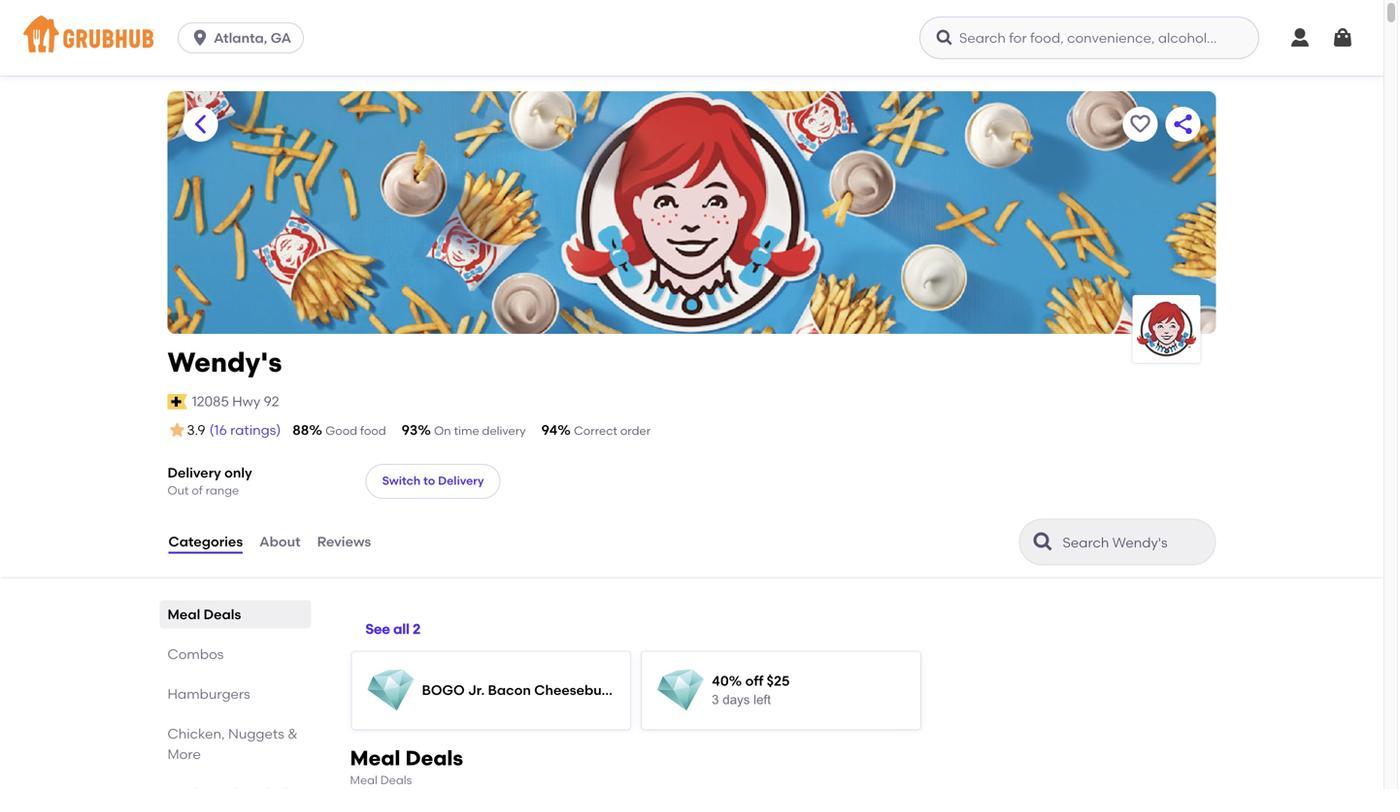 Task type: locate. For each thing, give the bounding box(es) containing it.
meal deals meal deals
[[350, 746, 463, 787]]

hamburgers
[[167, 686, 250, 702]]

correct
[[574, 424, 617, 438]]

main navigation navigation
[[0, 0, 1384, 76]]

bacon
[[488, 682, 531, 699]]

0 vertical spatial deals
[[204, 606, 241, 623]]

40%
[[712, 673, 742, 689]]

atlanta,
[[214, 30, 267, 46]]

days
[[723, 693, 750, 707]]

order
[[620, 424, 651, 438]]

see
[[366, 621, 390, 638]]

save this restaurant image
[[1129, 113, 1152, 136]]

0 horizontal spatial svg image
[[935, 28, 954, 48]]

12085 hwy 92 button
[[191, 391, 280, 413]]

svg image
[[1288, 26, 1312, 50], [190, 28, 210, 48]]

1 horizontal spatial delivery
[[438, 474, 484, 488]]

ratings)
[[230, 422, 281, 438]]

time
[[454, 424, 479, 438]]

categories button
[[167, 507, 244, 577]]

1 rewards image from the left
[[368, 667, 414, 714]]

all
[[393, 621, 410, 638]]

search icon image
[[1032, 530, 1055, 554]]

rewards image inside bogo jr. bacon cheeseburger button
[[368, 667, 414, 714]]

share icon image
[[1171, 113, 1195, 136]]

atlanta, ga
[[214, 30, 291, 46]]

categories
[[168, 534, 243, 550]]

meal
[[167, 606, 200, 623], [350, 746, 400, 771], [350, 773, 378, 787]]

delivery
[[167, 464, 221, 481], [438, 474, 484, 488]]

caret left icon image
[[189, 113, 212, 136]]

chicken, nuggets & more
[[167, 726, 298, 762]]

subscription pass image
[[167, 394, 187, 410]]

0 vertical spatial meal
[[167, 606, 200, 623]]

deals for meal deals
[[204, 606, 241, 623]]

meal deals
[[167, 606, 241, 623]]

delivery only out of range
[[167, 464, 252, 498]]

more
[[167, 746, 201, 762]]

0 horizontal spatial rewards image
[[368, 667, 414, 714]]

rewards image left 3
[[657, 667, 704, 714]]

rewards image
[[368, 667, 414, 714], [657, 667, 704, 714]]

1 vertical spatial meal
[[350, 746, 400, 771]]

deals
[[204, 606, 241, 623], [405, 746, 463, 771], [380, 773, 412, 787]]

about
[[259, 534, 301, 550]]

1 horizontal spatial svg image
[[1331, 26, 1354, 50]]

bogo jr. bacon cheeseburger
[[422, 682, 629, 699]]

combos
[[167, 646, 224, 662]]

left
[[754, 693, 771, 707]]

0 horizontal spatial svg image
[[190, 28, 210, 48]]

delivery up 'of'
[[167, 464, 221, 481]]

2 rewards image from the left
[[657, 667, 704, 714]]

jr.
[[468, 682, 485, 699]]

1 vertical spatial deals
[[405, 746, 463, 771]]

delivery
[[482, 424, 526, 438]]

on
[[434, 424, 451, 438]]

rewards image left bogo
[[368, 667, 414, 714]]

meal for meal deals meal deals
[[350, 746, 400, 771]]

delivery right to
[[438, 474, 484, 488]]

meal for meal deals
[[167, 606, 200, 623]]

(16 ratings)
[[209, 422, 281, 438]]

Search for food, convenience, alcohol... search field
[[919, 17, 1259, 59]]

svg image
[[1331, 26, 1354, 50], [935, 28, 954, 48]]

only
[[224, 464, 252, 481]]

1 horizontal spatial rewards image
[[657, 667, 704, 714]]

0 horizontal spatial delivery
[[167, 464, 221, 481]]

star icon image
[[167, 421, 187, 440]]



Task type: describe. For each thing, give the bounding box(es) containing it.
93
[[402, 422, 418, 438]]

deals for meal deals meal deals
[[405, 746, 463, 771]]

delivery inside delivery only out of range
[[167, 464, 221, 481]]

to
[[423, 474, 435, 488]]

out
[[167, 483, 189, 498]]

save this restaurant button
[[1123, 107, 1158, 142]]

good food
[[326, 424, 386, 438]]

good
[[326, 424, 357, 438]]

nuggets
[[228, 726, 284, 742]]

3.9
[[187, 422, 205, 438]]

bogo jr. bacon cheeseburger button
[[352, 652, 630, 729]]

$25
[[767, 673, 790, 689]]

hwy
[[232, 393, 261, 410]]

(16
[[209, 422, 227, 438]]

about button
[[258, 507, 302, 577]]

cheeseburger
[[534, 682, 629, 699]]

switch to delivery button
[[366, 464, 501, 499]]

2 vertical spatial meal
[[350, 773, 378, 787]]

switch
[[382, 474, 421, 488]]

reviews
[[317, 534, 371, 550]]

svg image inside atlanta, ga button
[[190, 28, 210, 48]]

&
[[288, 726, 298, 742]]

switch to delivery
[[382, 474, 484, 488]]

range
[[206, 483, 239, 498]]

chicken,
[[167, 726, 225, 742]]

wendy's logo image
[[1133, 295, 1201, 363]]

on time delivery
[[434, 424, 526, 438]]

wendy's
[[167, 346, 282, 379]]

3
[[712, 693, 719, 707]]

food
[[360, 424, 386, 438]]

delivery inside button
[[438, 474, 484, 488]]

atlanta, ga button
[[178, 22, 312, 53]]

92
[[264, 393, 279, 410]]

2
[[413, 621, 421, 638]]

12085 hwy 92
[[192, 393, 279, 410]]

correct order
[[574, 424, 651, 438]]

2 vertical spatial deals
[[380, 773, 412, 787]]

of
[[192, 483, 203, 498]]

off
[[745, 673, 763, 689]]

88
[[293, 422, 309, 438]]

40% off $25 3 days left
[[712, 673, 790, 707]]

1 horizontal spatial svg image
[[1288, 26, 1312, 50]]

see all 2 button
[[366, 612, 421, 647]]

reviews button
[[316, 507, 372, 577]]

ga
[[271, 30, 291, 46]]

bogo
[[422, 682, 465, 699]]

94
[[541, 422, 558, 438]]

see all 2
[[366, 621, 421, 638]]

Search Wendy's search field
[[1061, 533, 1209, 552]]

12085
[[192, 393, 229, 410]]



Task type: vqa. For each thing, say whether or not it's contained in the screenshot.
"Gluten-" for white
no



